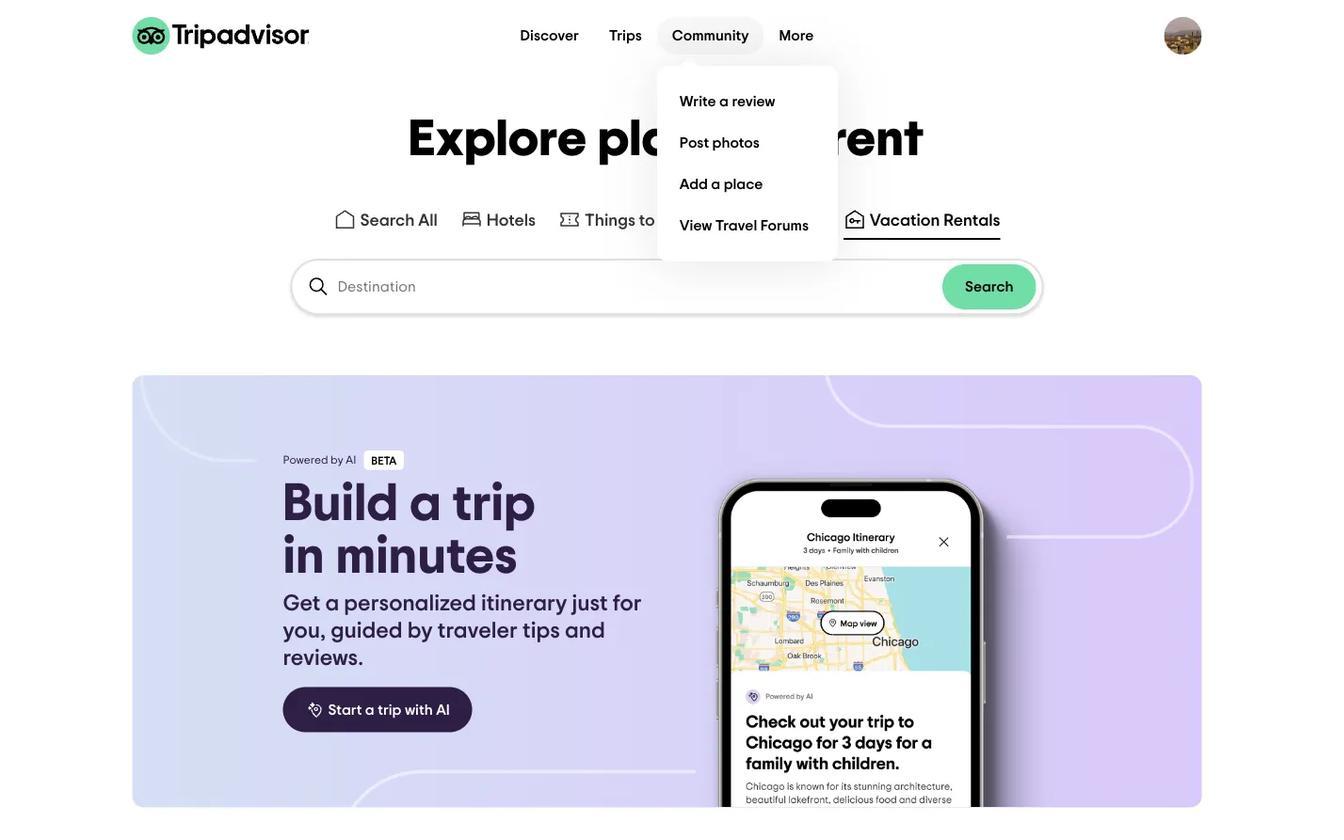 Task type: describe. For each thing, give the bounding box(es) containing it.
restaurants button
[[699, 204, 825, 240]]

itinerary
[[481, 593, 567, 616]]

start
[[328, 703, 362, 718]]

you,
[[283, 620, 326, 643]]

search for search all
[[360, 212, 415, 229]]

search all
[[360, 212, 438, 229]]

personalized
[[344, 593, 476, 616]]

to inside button
[[639, 212, 655, 229]]

profile picture image
[[1164, 17, 1202, 55]]

just
[[572, 593, 608, 616]]

restaurants link
[[702, 208, 821, 231]]

review
[[732, 94, 775, 109]]

travel
[[715, 218, 757, 233]]

write a review
[[680, 94, 775, 109]]

tab list containing search all
[[0, 201, 1334, 244]]

vacation
[[870, 212, 940, 229]]

a for write
[[719, 94, 729, 109]]

things
[[585, 212, 635, 229]]

view
[[680, 218, 712, 233]]

and
[[565, 620, 605, 643]]

community
[[672, 28, 749, 43]]

rent
[[829, 114, 925, 165]]

Search search field
[[292, 261, 1042, 314]]

search button
[[942, 265, 1036, 310]]

search all button
[[330, 204, 441, 240]]

1 horizontal spatial to
[[766, 114, 818, 165]]

powered by ai
[[283, 455, 356, 466]]

traveler
[[438, 620, 518, 643]]

discover button
[[505, 17, 594, 55]]

trip for ai
[[378, 703, 402, 718]]

more
[[779, 28, 814, 43]]

a for get
[[325, 593, 339, 616]]

do
[[659, 212, 680, 229]]

trips button
[[594, 17, 657, 55]]

vacation rentals button
[[840, 204, 1004, 240]]

explore
[[409, 114, 588, 165]]

restaurants
[[729, 212, 821, 229]]

menu containing write a review
[[657, 66, 838, 262]]

build a trip in minutes
[[283, 478, 535, 583]]

write a review link
[[672, 81, 823, 122]]

a for add
[[711, 177, 720, 192]]

write
[[680, 94, 716, 109]]

with
[[405, 703, 433, 718]]

rentals
[[944, 212, 1000, 229]]

explore places to rent
[[409, 114, 925, 165]]

minutes
[[336, 531, 517, 583]]

things to do
[[585, 212, 680, 229]]



Task type: vqa. For each thing, say whether or not it's contained in the screenshot.
the right Search
yes



Task type: locate. For each thing, give the bounding box(es) containing it.
photos
[[712, 136, 760, 151]]

ai inside button
[[436, 703, 450, 718]]

tab list
[[0, 201, 1334, 244]]

build
[[283, 478, 398, 531]]

1 horizontal spatial search
[[965, 280, 1014, 295]]

start a trip with ai button
[[283, 688, 472, 733]]

0 horizontal spatial trip
[[378, 703, 402, 718]]

1 vertical spatial to
[[639, 212, 655, 229]]

search inside search box
[[965, 280, 1014, 295]]

trip for minutes
[[452, 478, 535, 531]]

a inside 'build a trip in minutes'
[[409, 478, 441, 531]]

to left do
[[639, 212, 655, 229]]

to down 'review'
[[766, 114, 818, 165]]

by right the "powered"
[[331, 455, 343, 466]]

1 horizontal spatial ai
[[436, 703, 450, 718]]

post photos link
[[672, 122, 823, 164]]

a for start
[[365, 703, 374, 718]]

a for build
[[409, 478, 441, 531]]

by inside get a personalized itinerary just for you, guided by traveler tips and reviews.
[[407, 620, 433, 643]]

add a place
[[680, 177, 763, 192]]

0 horizontal spatial ai
[[346, 455, 356, 466]]

places
[[598, 114, 756, 165]]

get a personalized itinerary just for you, guided by traveler tips and reviews.
[[283, 593, 642, 670]]

guided
[[331, 620, 403, 643]]

things to do link
[[558, 208, 680, 231]]

get
[[283, 593, 320, 616]]

0 vertical spatial ai
[[346, 455, 356, 466]]

powered
[[283, 455, 328, 466]]

hotels link
[[460, 208, 536, 231]]

1 vertical spatial by
[[407, 620, 433, 643]]

a right add
[[711, 177, 720, 192]]

search down rentals
[[965, 280, 1014, 295]]

vacation rentals link
[[843, 208, 1000, 231]]

beta
[[371, 456, 397, 468]]

post photos
[[680, 136, 760, 151]]

0 vertical spatial by
[[331, 455, 343, 466]]

trip inside 'build a trip in minutes'
[[452, 478, 535, 531]]

hotels
[[487, 212, 536, 229]]

start a trip with ai
[[328, 703, 450, 718]]

a
[[719, 94, 729, 109], [711, 177, 720, 192], [409, 478, 441, 531], [325, 593, 339, 616], [365, 703, 374, 718]]

search inside tab list
[[360, 212, 415, 229]]

community button
[[657, 17, 764, 55]]

to
[[766, 114, 818, 165], [639, 212, 655, 229]]

more button
[[764, 17, 829, 55]]

search for search
[[965, 280, 1014, 295]]

in
[[283, 531, 324, 583]]

tripadvisor image
[[132, 17, 309, 55]]

a right build at the bottom left
[[409, 478, 441, 531]]

ai left beta
[[346, 455, 356, 466]]

search
[[360, 212, 415, 229], [965, 280, 1014, 295]]

add a place link
[[672, 164, 823, 205]]

reviews.
[[283, 648, 363, 670]]

a right write
[[719, 94, 729, 109]]

tips
[[523, 620, 560, 643]]

by
[[331, 455, 343, 466], [407, 620, 433, 643]]

1 vertical spatial ai
[[436, 703, 450, 718]]

menu
[[657, 66, 838, 262]]

0 vertical spatial to
[[766, 114, 818, 165]]

ai right with
[[436, 703, 450, 718]]

search left all
[[360, 212, 415, 229]]

0 horizontal spatial by
[[331, 455, 343, 466]]

a right start
[[365, 703, 374, 718]]

0 vertical spatial search
[[360, 212, 415, 229]]

post
[[680, 136, 709, 151]]

ai
[[346, 455, 356, 466], [436, 703, 450, 718]]

view travel forums link
[[672, 205, 823, 247]]

by down personalized
[[407, 620, 433, 643]]

1 horizontal spatial trip
[[452, 478, 535, 531]]

view travel forums
[[680, 218, 809, 233]]

Search search field
[[338, 279, 942, 296]]

a right get
[[325, 593, 339, 616]]

all
[[418, 212, 438, 229]]

vacation rentals
[[870, 212, 1000, 229]]

trip
[[452, 478, 535, 531], [378, 703, 402, 718]]

1 horizontal spatial by
[[407, 620, 433, 643]]

place
[[724, 177, 763, 192]]

things to do button
[[555, 204, 684, 240]]

for
[[613, 593, 642, 616]]

1 vertical spatial trip
[[378, 703, 402, 718]]

search image
[[307, 276, 330, 299]]

discover
[[520, 28, 579, 43]]

0 horizontal spatial search
[[360, 212, 415, 229]]

forums
[[760, 218, 809, 233]]

trip inside start a trip with ai button
[[378, 703, 402, 718]]

a inside button
[[365, 703, 374, 718]]

a inside get a personalized itinerary just for you, guided by traveler tips and reviews.
[[325, 593, 339, 616]]

add
[[680, 177, 708, 192]]

hotels button
[[456, 204, 539, 240]]

1 vertical spatial search
[[965, 280, 1014, 295]]

trips
[[609, 28, 642, 43]]

0 horizontal spatial to
[[639, 212, 655, 229]]

0 vertical spatial trip
[[452, 478, 535, 531]]



